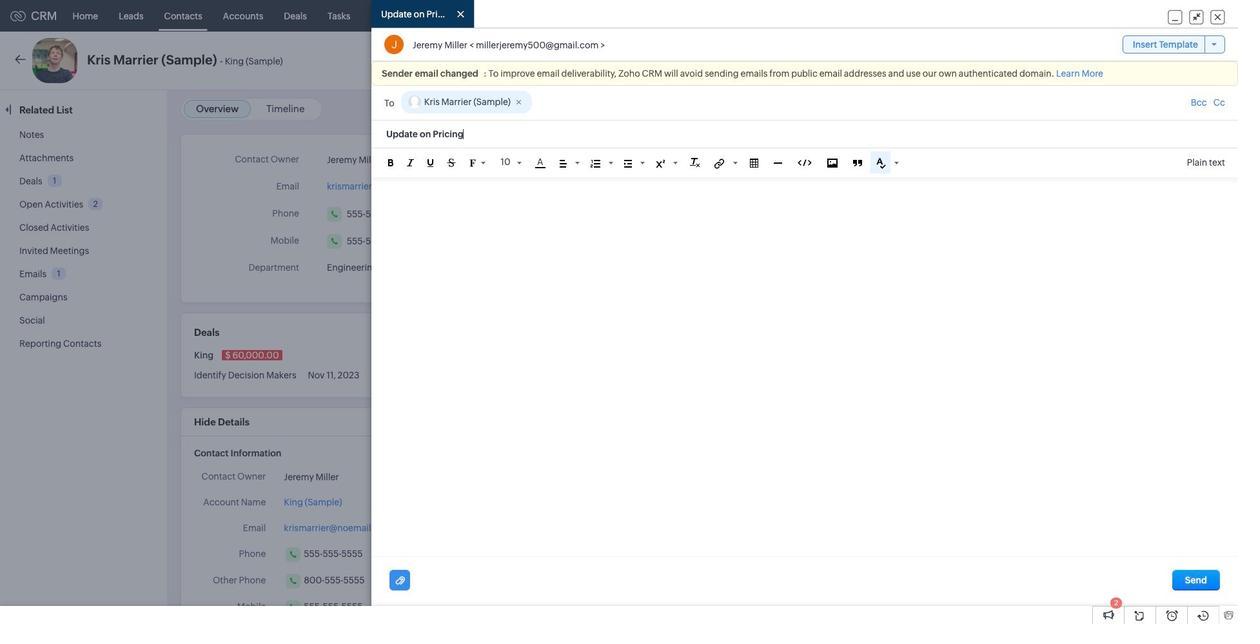 Task type: vqa. For each thing, say whether or not it's contained in the screenshot.
"Spell Check" image
yes



Task type: describe. For each thing, give the bounding box(es) containing it.
list image
[[591, 160, 600, 168]]

create menu image
[[1044, 8, 1060, 24]]

indent image
[[624, 160, 632, 168]]

logo image
[[10, 11, 26, 21]]

alignment image
[[560, 160, 567, 168]]

Subject text field
[[372, 121, 1239, 148]]

spell check image
[[877, 158, 886, 169]]



Task type: locate. For each thing, give the bounding box(es) containing it.
previous record image
[[1188, 56, 1194, 65]]

next record image
[[1210, 56, 1218, 65]]

script image
[[656, 160, 665, 168]]

calendar image
[[1102, 11, 1113, 21]]

create menu element
[[1036, 0, 1068, 31]]

links image
[[715, 159, 725, 169]]



